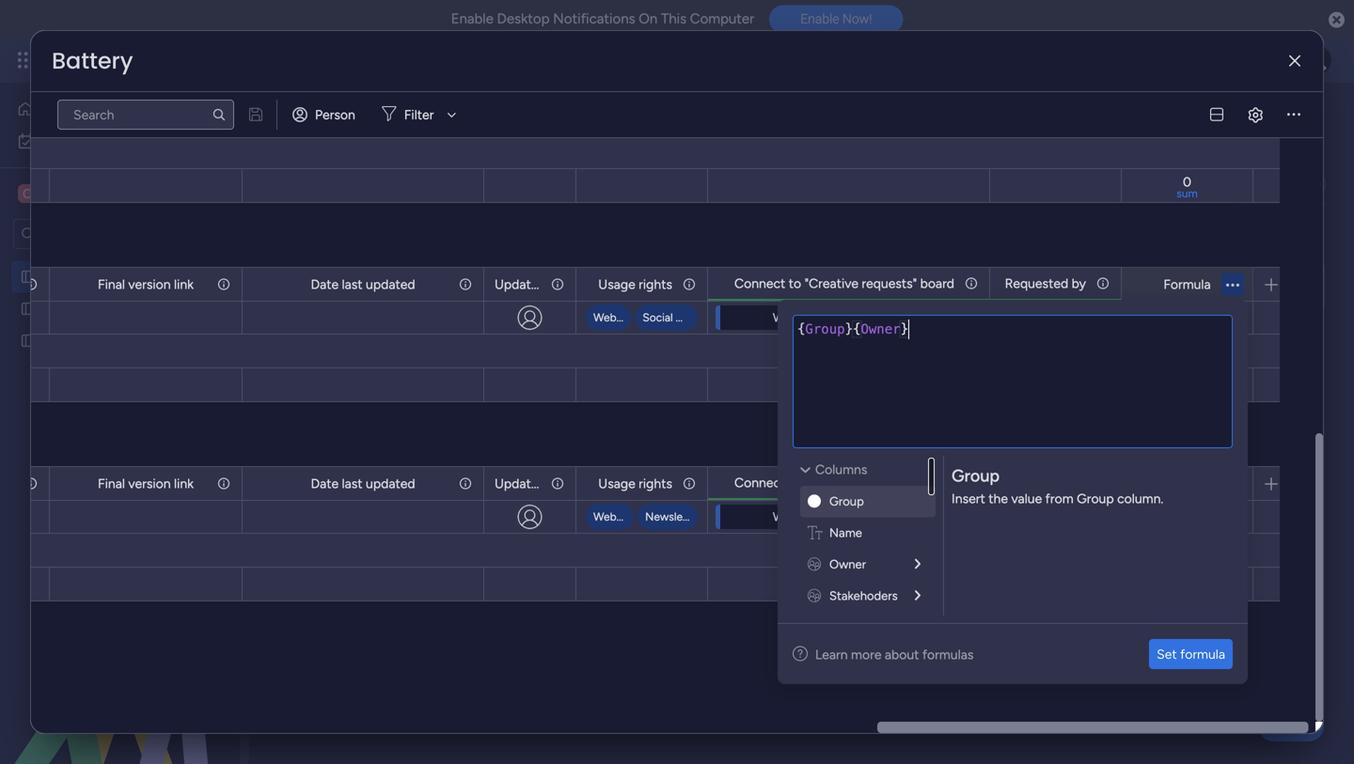 Task type: locate. For each thing, give the bounding box(es) containing it.
1 vertical spatial last
[[342, 476, 363, 492]]

public board image for creative requests
[[20, 300, 38, 318]]

Filter dashboard by text search field
[[57, 100, 234, 130]]

0 vertical spatial requested by
[[1005, 276, 1086, 291]]

public board image for digital asset management (dam)
[[20, 268, 38, 286]]

usage rights field for date last updated
[[594, 473, 677, 494]]

creative left requests
[[44, 301, 94, 317]]

website inside list box
[[44, 333, 93, 349]]

1 vertical spatial homepage
[[96, 333, 159, 349]]

0 horizontal spatial }
[[845, 322, 853, 337]]

1 date last updated from the top
[[311, 276, 415, 292]]

1 vertical spatial updated by
[[495, 476, 564, 492]]

workload
[[440, 176, 495, 192]]

value
[[1011, 491, 1042, 507]]

0 vertical spatial updated by field
[[490, 274, 564, 295]]

last for 2nd the date last updated field from the bottom
[[342, 276, 363, 292]]

1 vertical spatial updated by field
[[490, 473, 564, 494]]

1 vertical spatial public board image
[[20, 300, 38, 318]]

usage rights for updated by
[[598, 276, 672, 292]]

digital
[[286, 97, 380, 139], [44, 269, 82, 285]]

0 vertical spatial link
[[174, 276, 194, 292]]

1 date last updated field from the top
[[306, 274, 420, 295]]

Updated by field
[[490, 274, 564, 295], [490, 473, 564, 494]]

2 "creative from the top
[[805, 475, 858, 491]]

enable inside button
[[800, 11, 839, 27]]

2 version from the top
[[128, 476, 171, 492]]

list arrow image
[[799, 468, 811, 473], [915, 586, 921, 606]]

digital asset management (dam) up collaborative
[[286, 97, 784, 139]]

by
[[1072, 276, 1086, 291], [549, 276, 564, 292], [1072, 475, 1086, 491], [549, 476, 564, 492]]

to left columns
[[789, 475, 801, 491]]

usage rights up website social media
[[598, 276, 672, 292]]

0 vertical spatial "creative
[[805, 276, 858, 291]]

help
[[1274, 716, 1308, 736]]

1 requested from the top
[[1005, 276, 1068, 291]]

2 connect to "creative requests" board from the top
[[734, 475, 954, 491]]

select product image
[[17, 51, 36, 70]]

insert
[[952, 491, 985, 507]]

1 vertical spatial creative
[[44, 301, 94, 317]]

1 usage rights from the top
[[598, 276, 672, 292]]

list arrow image
[[915, 555, 921, 575]]

management up requests
[[119, 269, 197, 285]]

connect to "creative requests" board field up the name at right
[[730, 472, 959, 493]]

connect to "creative requests" board for updated by
[[734, 475, 954, 491]]

last for first the date last updated field from the bottom
[[342, 476, 363, 492]]

1 horizontal spatial digital asset management (dam)
[[286, 97, 784, 139]]

creative assets
[[43, 185, 148, 203]]

Usage rights field
[[594, 274, 677, 295], [594, 473, 677, 494]]

"creative up '{ group } { owner }'
[[805, 276, 858, 291]]

this
[[661, 10, 687, 27]]

1 vertical spatial "creative
[[805, 475, 858, 491]]

1 connect to "creative requests" board from the top
[[734, 276, 954, 291]]

0 vertical spatial connect
[[734, 276, 785, 291]]

0 vertical spatial list arrow image
[[799, 468, 811, 473]]

Requested by field
[[1000, 273, 1091, 294], [1000, 472, 1091, 493]]

connect to "creative requests" board up v2 sun icon
[[734, 475, 954, 491]]

updated for first the date last updated field from the bottom
[[366, 476, 415, 492]]

1 horizontal spatial enable
[[800, 11, 839, 27]]

2 rights from the top
[[639, 476, 672, 492]]

0 vertical spatial requested
[[1005, 276, 1068, 291]]

1 vertical spatial requested by field
[[1000, 472, 1091, 493]]

2 connect from the top
[[734, 475, 785, 491]]

on
[[639, 10, 658, 27]]

requested by
[[1005, 276, 1086, 291], [1005, 475, 1086, 491]]

3 public board image from the top
[[20, 332, 38, 350]]

0 vertical spatial updated
[[366, 276, 415, 292]]

digital asset management (dam) up requests
[[44, 269, 238, 285]]

1 vertical spatial board
[[920, 475, 954, 491]]

2 enable from the left
[[800, 11, 839, 27]]

board for updated by
[[920, 475, 954, 491]]

0 vertical spatial usage rights field
[[594, 274, 677, 295]]

asset up the creative requests
[[85, 269, 116, 285]]

help button
[[1258, 711, 1324, 742]]

requested for 1st requested by field from the bottom
[[1005, 475, 1068, 491]]

enable left desktop
[[451, 10, 493, 27]]

connect for updated by
[[734, 475, 785, 491]]

connect to "creative requests" board for requested by
[[734, 276, 954, 291]]

invite
[[1230, 110, 1263, 126]]

1 usage rights field from the top
[[594, 274, 677, 295]]

the
[[988, 491, 1008, 507]]

1 vertical spatial (dam)
[[200, 269, 238, 285]]

enable for enable now!
[[800, 11, 839, 27]]

last
[[342, 276, 363, 292], [342, 476, 363, 492]]

1 vertical spatial management
[[119, 269, 197, 285]]

final for date last updated
[[98, 476, 125, 492]]

usage rights
[[598, 276, 672, 292], [598, 476, 672, 492]]

1 horizontal spatial asset
[[387, 97, 467, 139]]

1 requests" from the top
[[862, 276, 917, 291]]

list arrow image down list arrow image
[[915, 586, 921, 606]]

updated
[[366, 276, 415, 292], [366, 476, 415, 492]]

1 horizontal spatial }
[[900, 322, 908, 337]]

0 vertical spatial date
[[311, 276, 339, 292]]

2 final version link field from the top
[[93, 473, 198, 494]]

2 connect to "creative requests" board field from the top
[[730, 472, 959, 493]]

website social media
[[593, 311, 706, 324]]

1 updated from the top
[[366, 276, 415, 292]]

rights for date last updated
[[639, 476, 672, 492]]

date last updated for first the date last updated field from the bottom
[[311, 476, 415, 492]]

collaborative whiteboard online docs
[[523, 176, 751, 192]]

connect
[[734, 276, 785, 291], [734, 475, 785, 491]]

0 vertical spatial date last updated
[[311, 276, 415, 292]]

website
[[773, 310, 818, 325], [593, 311, 635, 324], [44, 333, 93, 349], [773, 510, 818, 525], [593, 510, 635, 524]]

1 vertical spatial date last updated
[[311, 476, 415, 492]]

1 vertical spatial usage
[[598, 476, 635, 492]]

collaborative
[[523, 176, 601, 192]]

v2 multiple person column image for owner
[[808, 555, 827, 575]]

home option
[[11, 94, 228, 124]]

1 vertical spatial connect
[[734, 475, 785, 491]]

date last updated
[[311, 276, 415, 292], [311, 476, 415, 492]]

creative inside list box
[[44, 301, 94, 317]]

option
[[0, 260, 240, 264]]

enable now! button
[[769, 5, 903, 33]]

1 vertical spatial link
[[174, 476, 194, 492]]

public board image for website homepage redesign
[[20, 332, 38, 350]]

1 vertical spatial version
[[128, 476, 171, 492]]

lottie animation image
[[0, 575, 240, 764]]

2 final from the top
[[98, 476, 125, 492]]

public board image
[[20, 268, 38, 286], [20, 300, 38, 318], [20, 332, 38, 350]]

1 vertical spatial connect to "creative requests" board field
[[730, 472, 959, 493]]

None search field
[[57, 100, 234, 130]]

2 public board image from the top
[[20, 300, 38, 318]]

0 horizontal spatial digital
[[44, 269, 82, 285]]

0 horizontal spatial enable
[[451, 10, 493, 27]]

rights
[[639, 276, 672, 292], [639, 476, 672, 492]]

rights up newsletter
[[639, 476, 672, 492]]

homepage
[[821, 310, 879, 325], [96, 333, 159, 349], [821, 510, 879, 525]]

digital asset management (dam)
[[286, 97, 784, 139], [44, 269, 238, 285]]

1 enable from the left
[[451, 10, 493, 27]]

1 vertical spatial final
[[98, 476, 125, 492]]

1 horizontal spatial digital
[[286, 97, 380, 139]]

requests" up '{ group } { owner }'
[[862, 276, 917, 291]]

homepage inside list box
[[96, 333, 159, 349]]

"creative up v2 sun icon
[[805, 475, 858, 491]]

requested up tom
[[1005, 276, 1068, 291]]

1 vertical spatial requests"
[[862, 475, 917, 491]]

(dam)
[[688, 97, 784, 139], [200, 269, 238, 285]]

asset up team
[[387, 97, 467, 139]]

creative right c
[[43, 185, 102, 203]]

(dam) inside list box
[[200, 269, 238, 285]]

creative inside the workspace selection element
[[43, 185, 102, 203]]

usage for date last updated
[[598, 476, 635, 492]]

0 vertical spatial rights
[[639, 276, 672, 292]]

1 "creative from the top
[[805, 276, 858, 291]]

to for updated by
[[789, 475, 801, 491]]

1 vertical spatial date
[[311, 476, 339, 492]]

final version link
[[98, 276, 194, 292], [98, 476, 194, 492]]

1 vertical spatial requested by
[[1005, 475, 1086, 491]]

to up '{ group } { owner }'
[[789, 276, 801, 291]]

v2 multiple person column image
[[808, 555, 827, 575], [808, 586, 827, 606]]

v2 multiple person column image left stakehoders
[[808, 586, 827, 606]]

owner
[[861, 322, 900, 337], [829, 557, 866, 572]]

requested by field right insert
[[1000, 472, 1091, 493]]

1 vertical spatial digital
[[44, 269, 82, 285]]

0 vertical spatial board
[[920, 276, 954, 291]]

requests
[[97, 301, 148, 317]]

2 updated from the top
[[366, 476, 415, 492]]

2 vertical spatial public board image
[[20, 332, 38, 350]]

column.
[[1117, 491, 1163, 507]]

2 requested by from the top
[[1005, 475, 1086, 491]]

updated
[[495, 276, 546, 292], [495, 476, 546, 492]]

my work link
[[11, 126, 228, 156]]

0 vertical spatial date last updated field
[[306, 274, 420, 295]]

link for updated by
[[174, 276, 194, 292]]

2 requested from the top
[[1005, 475, 1068, 491]]

1 date from the top
[[311, 276, 339, 292]]

1 final from the top
[[98, 276, 125, 292]]

1 vertical spatial final version link field
[[93, 473, 198, 494]]

2 date from the top
[[311, 476, 339, 492]]

1 rights from the top
[[639, 276, 672, 292]]

0 vertical spatial requested by field
[[1000, 273, 1091, 294]]

0 vertical spatial final version link field
[[93, 274, 198, 295]]

2 v2 multiple person column image from the top
[[808, 586, 827, 606]]

invite / 1 button
[[1195, 103, 1288, 134]]

0 vertical spatial updated by
[[495, 276, 564, 292]]

0 vertical spatial usage rights
[[598, 276, 672, 292]]

1 horizontal spatial (dam)
[[688, 97, 784, 139]]

connect to "creative requests" board field for updated by
[[730, 472, 959, 493]]

1 final version link field from the top
[[93, 274, 198, 295]]

0 horizontal spatial digital asset management (dam)
[[44, 269, 238, 285]]

usage rights up newsletter
[[598, 476, 672, 492]]

final version link field for updated by
[[93, 274, 198, 295]]

connect to "creative requests" board
[[734, 276, 954, 291], [734, 475, 954, 491]]

1 horizontal spatial list arrow image
[[915, 586, 921, 606]]

1 vertical spatial final version link
[[98, 476, 194, 492]]

Final version link field
[[93, 274, 198, 295], [93, 473, 198, 494]]

2 usage rights from the top
[[598, 476, 672, 492]]

{
[[797, 322, 805, 337], [853, 322, 861, 337]]

social
[[643, 311, 673, 324]]

2 last from the top
[[342, 476, 363, 492]]

final
[[98, 276, 125, 292], [98, 476, 125, 492]]

enable left now!
[[800, 11, 839, 27]]

0 vertical spatial digital
[[286, 97, 380, 139]]

1 horizontal spatial management
[[474, 97, 681, 139]]

1 vertical spatial updated
[[366, 476, 415, 492]]

website homepage redesign
[[773, 310, 929, 325], [44, 333, 213, 349], [773, 510, 929, 525]]

2 requests" from the top
[[862, 475, 917, 491]]

1 version from the top
[[128, 276, 171, 292]]

usage for updated by
[[598, 276, 635, 292]]

0 vertical spatial requests"
[[862, 276, 917, 291]]

2 link from the top
[[174, 476, 194, 492]]

connect to "creative requests" board field up '{ group } { owner }'
[[730, 273, 959, 294]]

2 board from the top
[[920, 475, 954, 491]]

1 v2 multiple person column image from the top
[[808, 555, 827, 575]]

1 vertical spatial usage rights
[[598, 476, 672, 492]]

usage rights field up newsletter
[[594, 473, 677, 494]]

2 vertical spatial redesign
[[882, 510, 929, 525]]

0 vertical spatial version
[[128, 276, 171, 292]]

1 to from the top
[[789, 276, 801, 291]]

requested by right insert
[[1005, 475, 1086, 491]]

enable
[[451, 10, 493, 27], [800, 11, 839, 27]]

1 final version link from the top
[[98, 276, 194, 292]]

0 horizontal spatial (dam)
[[200, 269, 238, 285]]

requests"
[[862, 276, 917, 291], [862, 475, 917, 491]]

usage
[[598, 276, 635, 292], [598, 476, 635, 492]]

requested right insert
[[1005, 475, 1068, 491]]

0 vertical spatial final
[[98, 276, 125, 292]]

team workload
[[405, 176, 495, 192]]

usage rights field up website social media
[[594, 274, 677, 295]]

requested
[[1005, 276, 1068, 291], [1005, 475, 1068, 491]]

0 vertical spatial digital asset management (dam)
[[286, 97, 784, 139]]

0 vertical spatial asset
[[387, 97, 467, 139]]

2 to from the top
[[789, 475, 801, 491]]

1 connect to "creative requests" board field from the top
[[730, 273, 959, 294]]

1 link from the top
[[174, 276, 194, 292]]

set formula button
[[1149, 639, 1233, 669]]

monday button
[[49, 36, 300, 85]]

1 vertical spatial owner
[[829, 557, 866, 572]]

digital up the creative requests
[[44, 269, 82, 285]]

1 vertical spatial updated
[[495, 476, 546, 492]]

Connect to "Creative requests" board field
[[730, 273, 959, 294], [730, 472, 959, 493]]

1 vertical spatial v2 multiple person column image
[[808, 586, 827, 606]]

column information image
[[964, 276, 979, 291], [1095, 276, 1110, 291], [24, 277, 39, 292], [216, 277, 231, 292], [550, 277, 565, 292], [24, 476, 39, 491], [216, 476, 231, 491], [550, 476, 565, 491], [682, 476, 697, 491]]

1 vertical spatial requested
[[1005, 475, 1068, 491]]

v2 multiple person column image down dapulse text column image
[[808, 555, 827, 575]]

version
[[128, 276, 171, 292], [128, 476, 171, 492]]

usage rights for date last updated
[[598, 476, 672, 492]]

Date last updated field
[[306, 274, 420, 295], [306, 473, 420, 494]]

1 updated by from the top
[[495, 276, 564, 292]]

enable desktop notifications on this computer
[[451, 10, 754, 27]]

creative
[[43, 185, 102, 203], [44, 301, 94, 317]]

online docs button
[[665, 169, 765, 199]]

0 vertical spatial final version link
[[98, 276, 194, 292]]

1 updated from the top
[[495, 276, 546, 292]]

workspace image
[[18, 183, 37, 204]]

1 vertical spatial digital asset management (dam)
[[44, 269, 238, 285]]

my
[[43, 133, 61, 149]]

0 vertical spatial creative
[[43, 185, 102, 203]]

"creative for requested by
[[805, 276, 858, 291]]

1 vertical spatial to
[[789, 475, 801, 491]]

digital left filter
[[286, 97, 380, 139]]

link
[[174, 276, 194, 292], [174, 476, 194, 492]]

0 vertical spatial connect to "creative requests" board field
[[730, 273, 959, 294]]

v2 split view image
[[1210, 108, 1223, 122]]

0 horizontal spatial {
[[797, 322, 805, 337]]

1 vertical spatial connect to "creative requests" board
[[734, 475, 954, 491]]

1 connect from the top
[[734, 276, 785, 291]]

1 vertical spatial rights
[[639, 476, 672, 492]]

requested by field up tom
[[1000, 273, 1091, 294]]

rights up social
[[639, 276, 672, 292]]

0 vertical spatial connect to "creative requests" board
[[734, 276, 954, 291]]

digital asset management (dam) inside list box
[[44, 269, 238, 285]]

1 horizontal spatial {
[[853, 322, 861, 337]]

final version link for date last updated
[[98, 476, 194, 492]]

my work option
[[11, 126, 228, 156]]

management up collaborative whiteboard button
[[474, 97, 681, 139]]

no value
[[516, 277, 569, 293]]

updated by
[[495, 276, 564, 292], [495, 476, 564, 492]]

"creative
[[805, 276, 858, 291], [805, 475, 858, 491]]

requested by up tom
[[1005, 276, 1086, 291]]

1 vertical spatial asset
[[85, 269, 116, 285]]

list box
[[0, 257, 240, 611]]

/
[[1266, 110, 1271, 126]]

board
[[920, 276, 954, 291], [920, 475, 954, 491]]

v2 multiple person column image for stakehoders
[[808, 586, 827, 606]]

1 last from the top
[[342, 276, 363, 292]]

monday
[[84, 49, 148, 71]]

requests" up the name at right
[[862, 475, 917, 491]]

1 vertical spatial redesign
[[162, 333, 213, 349]]

0 horizontal spatial management
[[119, 269, 197, 285]]

2 usage from the top
[[598, 476, 635, 492]]

2 usage rights field from the top
[[594, 473, 677, 494]]

0 vertical spatial updated
[[495, 276, 546, 292]]

0 vertical spatial usage
[[598, 276, 635, 292]]

name
[[829, 526, 862, 541]]

0 vertical spatial last
[[342, 276, 363, 292]]

learn more about formulas
[[815, 647, 974, 663]]

0 vertical spatial to
[[789, 276, 801, 291]]

2 final version link from the top
[[98, 476, 194, 492]]

to
[[789, 276, 801, 291], [789, 475, 801, 491]]

column information image
[[458, 277, 473, 292], [682, 277, 697, 292], [964, 475, 979, 490], [458, 476, 473, 491]]

list arrow image up v2 sun icon
[[799, 468, 811, 473]]

2 date last updated from the top
[[311, 476, 415, 492]]

2 updated by from the top
[[495, 476, 564, 492]]

0 vertical spatial public board image
[[20, 268, 38, 286]]

version for date
[[128, 476, 171, 492]]

1 usage from the top
[[598, 276, 635, 292]]

1 public board image from the top
[[20, 268, 38, 286]]

1 vertical spatial date last updated field
[[306, 473, 420, 494]]

more dots image
[[1287, 108, 1300, 122]]

0 vertical spatial (dam)
[[688, 97, 784, 139]]

connect to "creative requests" board up '{ group } { owner }'
[[734, 276, 954, 291]]

to for requested by
[[789, 276, 801, 291]]

1 board from the top
[[920, 276, 954, 291]]

0 vertical spatial v2 multiple person column image
[[808, 555, 827, 575]]

collaborative whiteboard button
[[509, 169, 674, 199]]

enable for enable desktop notifications on this computer
[[451, 10, 493, 27]]



Task type: describe. For each thing, give the bounding box(es) containing it.
assets
[[105, 185, 148, 203]]

1 vertical spatial website homepage redesign
[[44, 333, 213, 349]]

my work
[[43, 133, 93, 149]]

requests" for updated by
[[862, 475, 917, 491]]

filter
[[404, 107, 434, 123]]

2 } from the left
[[900, 322, 908, 337]]

dapulse x slim image
[[1289, 54, 1300, 68]]

Formula field
[[1159, 274, 1215, 295]]

2 vertical spatial website homepage redesign
[[773, 510, 929, 525]]

online
[[679, 176, 717, 192]]

automate button
[[1179, 169, 1279, 199]]

person
[[315, 107, 355, 123]]

0 vertical spatial homepage
[[821, 310, 879, 325]]

learn more about formulas link
[[785, 643, 981, 666]]

lottie animation element
[[0, 575, 240, 764]]

computer
[[690, 10, 754, 27]]

version for updated
[[128, 276, 171, 292]]

dapulse close image
[[1329, 11, 1345, 30]]

creative requests
[[44, 301, 148, 317]]

final for updated by
[[98, 276, 125, 292]]

requested for second requested by field from the bottom of the page
[[1005, 276, 1068, 291]]

from
[[1045, 491, 1073, 507]]

date last updated for 2nd the date last updated field from the bottom
[[311, 276, 415, 292]]

0 horizontal spatial list arrow image
[[799, 468, 811, 473]]

2 requested by field from the top
[[1000, 472, 1091, 493]]

search image
[[212, 107, 227, 122]]

1 requested by field from the top
[[1000, 273, 1091, 294]]

group insert the value from group column.
[[952, 466, 1163, 507]]

enable now!
[[800, 11, 872, 27]]

0
[[1183, 174, 1191, 190]]

john smith image
[[1301, 45, 1331, 75]]

by for 1st requested by field from the bottom
[[1072, 475, 1086, 491]]

0 sum
[[1177, 174, 1198, 200]]

2 updated from the top
[[495, 476, 546, 492]]

rights for updated by
[[639, 276, 672, 292]]

board for requested by
[[920, 276, 954, 291]]

{ group } { owner }
[[797, 322, 908, 337]]

home link
[[11, 94, 228, 124]]

work
[[65, 133, 93, 149]]

creative for creative assets
[[43, 185, 102, 203]]

automate
[[1212, 176, 1271, 192]]

battery
[[52, 45, 133, 77]]

0 vertical spatial management
[[474, 97, 681, 139]]

by for second updated by field from the top
[[549, 476, 564, 492]]

docs
[[721, 176, 751, 192]]

0 vertical spatial redesign
[[882, 310, 929, 325]]

now!
[[842, 11, 872, 27]]

2 updated by field from the top
[[490, 473, 564, 494]]

v2 sun image
[[808, 492, 827, 512]]

connect to "creative requests" board field for requested by
[[730, 273, 959, 294]]

dapulse text column image
[[808, 523, 827, 543]]

filter button
[[374, 100, 463, 130]]

Battery field
[[47, 45, 138, 77]]

learn
[[815, 647, 848, 663]]

arrow down image
[[440, 103, 463, 126]]

asset inside list box
[[85, 269, 116, 285]]

about
[[885, 647, 919, 663]]

usage rights field for updated by
[[594, 274, 677, 295]]

invite / 1
[[1230, 110, 1280, 126]]

link for date last updated
[[174, 476, 194, 492]]

home
[[41, 101, 77, 117]]

formula
[[1163, 276, 1211, 292]]

columns
[[815, 462, 867, 478]]

1 requested by from the top
[[1005, 276, 1086, 291]]

1 vertical spatial list arrow image
[[915, 586, 921, 606]]

notifications
[[553, 10, 635, 27]]

final version link for updated by
[[98, 276, 194, 292]]

0 vertical spatial owner
[[861, 322, 900, 337]]

by for second updated by field from the bottom
[[549, 276, 564, 292]]

c
[[23, 186, 32, 202]]

requests" for requested by
[[862, 276, 917, 291]]

newsletter
[[645, 510, 701, 524]]

workspace selection element
[[18, 182, 151, 205]]

no
[[516, 277, 533, 293]]

2 { from the left
[[853, 322, 861, 337]]

creative for creative requests
[[44, 301, 94, 317]]

by for second requested by field from the bottom of the page
[[1072, 276, 1086, 291]]

person button
[[285, 100, 367, 130]]

stakehoders
[[829, 589, 898, 604]]

team
[[405, 176, 436, 192]]

list box containing digital asset management (dam)
[[0, 257, 240, 611]]

0 vertical spatial website homepage redesign
[[773, 310, 929, 325]]

media
[[676, 311, 706, 324]]

"creative for updated by
[[805, 475, 858, 491]]

final version link field for date last updated
[[93, 473, 198, 494]]

desktop
[[497, 10, 550, 27]]

more
[[851, 647, 881, 663]]

formula
[[1180, 646, 1225, 662]]

v2 question mark circle o image
[[793, 646, 808, 663]]

6
[[393, 401, 415, 448]]

whiteboard
[[605, 176, 674, 192]]

updated for 2nd the date last updated field from the bottom
[[366, 276, 415, 292]]

2 date last updated field from the top
[[306, 473, 420, 494]]

connect for requested by
[[734, 276, 785, 291]]

value
[[537, 277, 569, 293]]

team workload button
[[391, 169, 509, 199]]

set formula
[[1157, 646, 1225, 662]]

1
[[1274, 110, 1280, 126]]

sum
[[1177, 187, 1198, 200]]

1 { from the left
[[797, 322, 805, 337]]

formulas
[[922, 647, 974, 663]]

1 updated by field from the top
[[490, 274, 564, 295]]

Digital asset management (DAM) field
[[281, 97, 789, 139]]

tom
[[1044, 311, 1067, 326]]

2 vertical spatial homepage
[[821, 510, 879, 525]]

set
[[1157, 646, 1177, 662]]

1 } from the left
[[845, 322, 853, 337]]



Task type: vqa. For each thing, say whether or not it's contained in the screenshot.
updated to the top
yes



